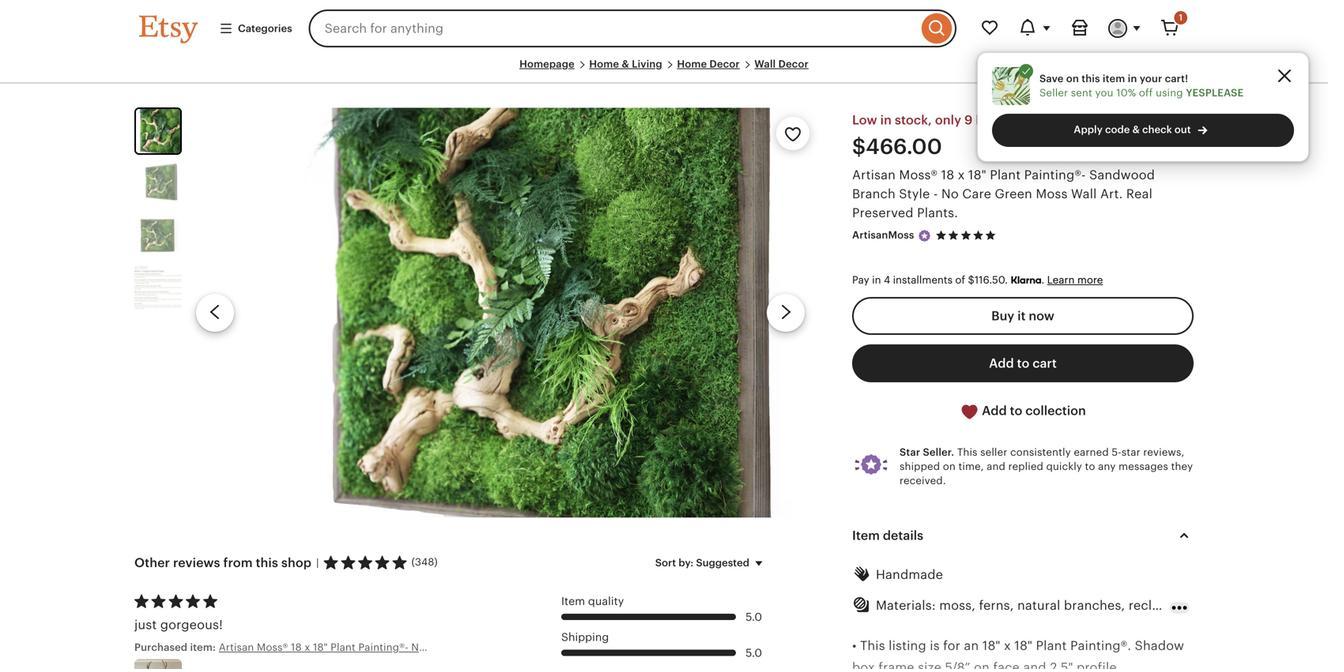 Task type: vqa. For each thing, say whether or not it's contained in the screenshot.
"of"
yes



Task type: locate. For each thing, give the bounding box(es) containing it.
frame down the listing
[[879, 661, 915, 670]]

you
[[1096, 87, 1114, 99]]

1 5.0 from the top
[[746, 612, 763, 624]]

1 vertical spatial 5.0
[[746, 648, 763, 660]]

None search field
[[309, 9, 957, 47]]

in right low
[[881, 113, 892, 127]]

size
[[918, 661, 942, 670]]

0 vertical spatial x
[[958, 168, 965, 182]]

1 horizontal spatial this
[[958, 447, 978, 459]]

in inside save on this item in your cart! seller sent you 10% off using yesplease
[[1128, 73, 1138, 85]]

item left details
[[853, 529, 880, 543]]

shipped
[[900, 461, 941, 473]]

plant
[[990, 168, 1021, 182], [1037, 640, 1067, 654]]

1 horizontal spatial item
[[853, 529, 880, 543]]

0 horizontal spatial this
[[861, 640, 886, 654]]

2 vertical spatial on
[[974, 661, 990, 670]]

plant up green in the right top of the page
[[990, 168, 1021, 182]]

wall inside artisan moss® 18 x 18" plant painting®- sandwood branch style - no care green moss wall art. real preserved plants.
[[1072, 187, 1097, 201]]

art.
[[1101, 187, 1123, 201]]

to for collection
[[1010, 404, 1023, 418]]

x
[[958, 168, 965, 182], [1004, 640, 1011, 654]]

sort by: suggested
[[656, 558, 750, 569]]

in inside low in stock, only 9 left $466.00
[[881, 113, 892, 127]]

x inside • this listing is for an 18" x 18" plant painting®. shadow box frame size 5/8" on face and 2.5" profile.
[[1004, 640, 1011, 654]]

$466.00
[[853, 135, 943, 159]]

purchased item:
[[134, 642, 219, 654]]

1 vertical spatial x
[[1004, 640, 1011, 654]]

preserved
[[853, 206, 914, 220]]

received.
[[900, 475, 946, 487]]

menu bar containing homepage
[[139, 57, 1190, 84]]

18"
[[969, 168, 987, 182], [983, 640, 1001, 654], [1015, 640, 1033, 654]]

home down the search for anything text box
[[590, 58, 619, 70]]

wall
[[755, 58, 776, 70], [1072, 187, 1097, 201]]

moss,
[[940, 599, 976, 613]]

18
[[942, 168, 955, 182]]

1 decor from the left
[[710, 58, 740, 70]]

0 vertical spatial item
[[853, 529, 880, 543]]

item
[[1103, 73, 1126, 85]]

1 vertical spatial add
[[982, 404, 1007, 418]]

reclaimed
[[1129, 599, 1191, 613]]

on down an
[[974, 661, 990, 670]]

learn more button
[[1048, 274, 1104, 286]]

& right code
[[1133, 124, 1140, 136]]

this
[[1082, 73, 1101, 85], [256, 556, 278, 571]]

2.5"
[[1050, 661, 1074, 670]]

0 horizontal spatial this
[[256, 556, 278, 571]]

in left 4
[[872, 274, 881, 286]]

wall left art.
[[1072, 187, 1097, 201]]

Search for anything text field
[[309, 9, 918, 47]]

home & living link
[[590, 58, 663, 70]]

0 vertical spatial on
[[1067, 73, 1080, 85]]

moss
[[1036, 187, 1068, 201]]

painting®.
[[1071, 640, 1132, 654]]

1 vertical spatial to
[[1010, 404, 1023, 418]]

1 horizontal spatial and
[[1024, 661, 1047, 670]]

purchased
[[134, 642, 188, 654]]

add up seller
[[982, 404, 1007, 418]]

natural
[[1018, 599, 1061, 613]]

is
[[930, 640, 940, 654]]

2 horizontal spatial on
[[1067, 73, 1080, 85]]

care
[[963, 187, 992, 201]]

frame right wood
[[1232, 599, 1268, 613]]

0 vertical spatial add
[[990, 357, 1014, 371]]

klarna
[[1011, 274, 1042, 287]]

1 horizontal spatial wall
[[1072, 187, 1097, 201]]

0 horizontal spatial wall
[[755, 58, 776, 70]]

they
[[1172, 461, 1194, 473]]

no
[[942, 187, 959, 201]]

0 horizontal spatial plant
[[990, 168, 1021, 182]]

sent
[[1071, 87, 1093, 99]]

in
[[1128, 73, 1138, 85], [881, 113, 892, 127], [872, 274, 881, 286]]

item left quality
[[562, 596, 585, 608]]

item for item quality
[[562, 596, 585, 608]]

x up face
[[1004, 640, 1011, 654]]

1 vertical spatial and
[[1024, 661, 1047, 670]]

this up sent
[[1082, 73, 1101, 85]]

1
[[1180, 13, 1183, 23]]

0 vertical spatial this
[[958, 447, 978, 459]]

& inside the apply code & check out link
[[1133, 124, 1140, 136]]

0 vertical spatial plant
[[990, 168, 1021, 182]]

1 vertical spatial frame
[[879, 661, 915, 670]]

plant up 2.5"
[[1037, 640, 1067, 654]]

0 vertical spatial in
[[1128, 73, 1138, 85]]

1 vertical spatial &
[[1133, 124, 1140, 136]]

1 vertical spatial this
[[256, 556, 278, 571]]

x right 18
[[958, 168, 965, 182]]

sandwood
[[1090, 168, 1156, 182]]

1 vertical spatial on
[[943, 461, 956, 473]]

home
[[590, 58, 619, 70], [677, 58, 707, 70]]

to inside add to cart button
[[1018, 357, 1030, 371]]

1 horizontal spatial this
[[1082, 73, 1101, 85]]

0 vertical spatial 5.0
[[746, 612, 763, 624]]

2 vertical spatial in
[[872, 274, 881, 286]]

2 home from the left
[[677, 58, 707, 70]]

out
[[1175, 124, 1192, 136]]

add inside button
[[990, 357, 1014, 371]]

0 horizontal spatial artisan moss® 18 x 18 plant painting® sandwood branch image 1 image
[[136, 109, 180, 154]]

decor
[[710, 58, 740, 70], [779, 58, 809, 70]]

this up time,
[[958, 447, 978, 459]]

on down seller.
[[943, 461, 956, 473]]

1 vertical spatial this
[[861, 640, 886, 654]]

details
[[883, 529, 924, 543]]

&
[[622, 58, 630, 70], [1133, 124, 1140, 136]]

this inside this seller consistently earned 5-star reviews, shipped on time, and replied quickly to any messages they received.
[[958, 447, 978, 459]]

and left 2.5"
[[1024, 661, 1047, 670]]

in inside pay in 4 installments of $116.50. klarna . learn more
[[872, 274, 881, 286]]

wall right home decor link
[[755, 58, 776, 70]]

apply code & check out
[[1074, 124, 1192, 136]]

to left cart
[[1018, 357, 1030, 371]]

1 horizontal spatial on
[[974, 661, 990, 670]]

0 horizontal spatial on
[[943, 461, 956, 473]]

18" inside artisan moss® 18 x 18" plant painting®- sandwood branch style - no care green moss wall art. real preserved plants.
[[969, 168, 987, 182]]

1 vertical spatial wall
[[1072, 187, 1097, 201]]

homepage link
[[520, 58, 575, 70]]

and inside • this listing is for an 18" x 18" plant painting®. shadow box frame size 5/8" on face and 2.5" profile.
[[1024, 661, 1047, 670]]

1 horizontal spatial x
[[1004, 640, 1011, 654]]

on inside • this listing is for an 18" x 18" plant painting®. shadow box frame size 5/8" on face and 2.5" profile.
[[974, 661, 990, 670]]

this right "from"
[[256, 556, 278, 571]]

on inside this seller consistently earned 5-star reviews, shipped on time, and replied quickly to any messages they received.
[[943, 461, 956, 473]]

and
[[987, 461, 1006, 473], [1024, 661, 1047, 670]]

buy it now
[[992, 309, 1055, 323]]

0 horizontal spatial x
[[958, 168, 965, 182]]

suggested
[[696, 558, 750, 569]]

5.0 for item quality
[[746, 612, 763, 624]]

this
[[958, 447, 978, 459], [861, 640, 886, 654]]

to left collection
[[1010, 404, 1023, 418]]

home right living
[[677, 58, 707, 70]]

1 vertical spatial plant
[[1037, 640, 1067, 654]]

item details button
[[838, 517, 1209, 555]]

|
[[316, 558, 319, 569]]

0 horizontal spatial home
[[590, 58, 619, 70]]

consistently
[[1011, 447, 1072, 459]]

artisan moss® 18 x 18 plant painting® sandwood branch image 1 image
[[187, 108, 815, 518], [136, 109, 180, 154]]

item for item details
[[853, 529, 880, 543]]

0 horizontal spatial decor
[[710, 58, 740, 70]]

18" up care at right top
[[969, 168, 987, 182]]

2 vertical spatial to
[[1086, 461, 1096, 473]]

2 5.0 from the top
[[746, 648, 763, 660]]

5.0
[[746, 612, 763, 624], [746, 648, 763, 660]]

$116.50.
[[969, 274, 1008, 286]]

frame inside • this listing is for an 18" x 18" plant painting®. shadow box frame size 5/8" on face and 2.5" profile.
[[879, 661, 915, 670]]

0 vertical spatial and
[[987, 461, 1006, 473]]

in up 10%
[[1128, 73, 1138, 85]]

on
[[1067, 73, 1080, 85], [943, 461, 956, 473], [974, 661, 990, 670]]

apply
[[1074, 124, 1103, 136]]

1 vertical spatial in
[[881, 113, 892, 127]]

view details of this review photo by celeste image
[[134, 660, 182, 670]]

0 horizontal spatial and
[[987, 461, 1006, 473]]

0 vertical spatial this
[[1082, 73, 1101, 85]]

seller.
[[923, 447, 955, 459]]

categories banner
[[111, 0, 1218, 57]]

& left living
[[622, 58, 630, 70]]

item inside dropdown button
[[853, 529, 880, 543]]

2 decor from the left
[[779, 58, 809, 70]]

green
[[995, 187, 1033, 201]]

0 horizontal spatial item
[[562, 596, 585, 608]]

to down earned
[[1086, 461, 1096, 473]]

1 horizontal spatial &
[[1133, 124, 1140, 136]]

this right •
[[861, 640, 886, 654]]

add left cart
[[990, 357, 1014, 371]]

1 home from the left
[[590, 58, 619, 70]]

add inside "button"
[[982, 404, 1007, 418]]

now
[[1029, 309, 1055, 323]]

1 horizontal spatial plant
[[1037, 640, 1067, 654]]

1 vertical spatial item
[[562, 596, 585, 608]]

other reviews from this shop
[[134, 556, 312, 571]]

to for cart
[[1018, 357, 1030, 371]]

and down seller
[[987, 461, 1006, 473]]

add to cart button
[[853, 345, 1194, 383]]

an
[[964, 640, 979, 654]]

add for add to cart
[[990, 357, 1014, 371]]

painting®-
[[1025, 168, 1086, 182]]

to
[[1018, 357, 1030, 371], [1010, 404, 1023, 418], [1086, 461, 1096, 473]]

1 horizontal spatial decor
[[779, 58, 809, 70]]

plant inside • this listing is for an 18" x 18" plant painting®. shadow box frame size 5/8" on face and 2.5" profile.
[[1037, 640, 1067, 654]]

wall decor
[[755, 58, 809, 70]]

living
[[632, 58, 663, 70]]

menu bar
[[139, 57, 1190, 84]]

pay in 4 installments of $116.50. klarna . learn more
[[853, 274, 1104, 287]]

0 vertical spatial to
[[1018, 357, 1030, 371]]

1 horizontal spatial home
[[677, 58, 707, 70]]

on up sent
[[1067, 73, 1080, 85]]

messages
[[1119, 461, 1169, 473]]

1 horizontal spatial frame
[[1232, 599, 1268, 613]]

wood
[[1194, 599, 1228, 613]]

to inside "add to collection" "button"
[[1010, 404, 1023, 418]]

0 vertical spatial frame
[[1232, 599, 1268, 613]]

on inside save on this item in your cart! seller sent you 10% off using yesplease
[[1067, 73, 1080, 85]]

0 horizontal spatial &
[[622, 58, 630, 70]]

artisan moss® 18 x 18 plant painting® sandwood branch image 3 image
[[134, 212, 182, 260]]

add
[[990, 357, 1014, 371], [982, 404, 1007, 418]]

seller
[[1040, 87, 1069, 99]]

0 horizontal spatial frame
[[879, 661, 915, 670]]



Task type: describe. For each thing, give the bounding box(es) containing it.
item quality
[[562, 596, 624, 608]]

just gorgeous!
[[134, 618, 223, 633]]

just
[[134, 618, 157, 633]]

time,
[[959, 461, 984, 473]]

moss®
[[900, 168, 938, 182]]

artisan moss® 18 x 18" plant painting®- sandwood branch style - no care green moss wall art. real preserved plants.
[[853, 168, 1156, 220]]

(348)
[[412, 557, 438, 569]]

sort
[[656, 558, 676, 569]]

other
[[134, 556, 170, 571]]

add to collection
[[979, 404, 1087, 418]]

materials: moss, ferns, natural branches, reclaimed wood frame
[[876, 599, 1268, 613]]

shop
[[281, 556, 312, 571]]

quickly
[[1047, 461, 1083, 473]]

listing
[[889, 640, 927, 654]]

cart!
[[1165, 73, 1189, 85]]

replied
[[1009, 461, 1044, 473]]

artisan
[[853, 168, 896, 182]]

profile.
[[1077, 661, 1121, 670]]

to inside this seller consistently earned 5-star reviews, shipped on time, and replied quickly to any messages they received.
[[1086, 461, 1096, 473]]

-
[[934, 187, 938, 201]]

plant inside artisan moss® 18 x 18" plant painting®- sandwood branch style - no care green moss wall art. real preserved plants.
[[990, 168, 1021, 182]]

using
[[1156, 87, 1184, 99]]

real
[[1127, 187, 1153, 201]]

decor for home decor
[[710, 58, 740, 70]]

homepage
[[520, 58, 575, 70]]

0 vertical spatial wall
[[755, 58, 776, 70]]

any
[[1099, 461, 1116, 473]]

low
[[853, 113, 878, 127]]

box
[[853, 661, 875, 670]]

in for $466.00
[[881, 113, 892, 127]]

18" up face
[[1015, 640, 1033, 654]]

for
[[944, 640, 961, 654]]

none search field inside categories banner
[[309, 9, 957, 47]]

home for home decor
[[677, 58, 707, 70]]

artisan moss® 18 x 18 plant painting® sandwood branch image 4 image
[[134, 264, 182, 312]]

•
[[853, 640, 857, 654]]

reviews,
[[1144, 447, 1185, 459]]

only
[[936, 113, 962, 127]]

plants.
[[918, 206, 959, 220]]

this inside save on this item in your cart! seller sent you 10% off using yesplease
[[1082, 73, 1101, 85]]

learn
[[1048, 274, 1075, 286]]

buy it now button
[[853, 297, 1194, 335]]

reviews
[[173, 556, 220, 571]]

shipping
[[562, 632, 609, 644]]

earned
[[1074, 447, 1109, 459]]

5.0 for shipping
[[746, 648, 763, 660]]

artisanmoss
[[853, 230, 915, 241]]

yesplease
[[1187, 87, 1244, 99]]

check
[[1143, 124, 1173, 136]]

• this listing is for an 18" x 18" plant painting®. shadow box frame size 5/8" on face and 2.5" profile.
[[853, 640, 1185, 670]]

collection
[[1026, 404, 1087, 418]]

apply code & check out link
[[993, 114, 1295, 147]]

this seller consistently earned 5-star reviews, shipped on time, and replied quickly to any messages they received.
[[900, 447, 1194, 487]]

x inside artisan moss® 18 x 18" plant painting®- sandwood branch style - no care green moss wall art. real preserved plants.
[[958, 168, 965, 182]]

home for home & living
[[590, 58, 619, 70]]

star
[[1122, 447, 1141, 459]]

star_seller image
[[918, 229, 932, 243]]

10%
[[1117, 87, 1137, 99]]

from
[[223, 556, 253, 571]]

left
[[976, 113, 997, 127]]

item details
[[853, 529, 924, 543]]

code
[[1106, 124, 1131, 136]]

9
[[965, 113, 973, 127]]

5-
[[1112, 447, 1122, 459]]

by:
[[679, 558, 694, 569]]

wall decor link
[[755, 58, 809, 70]]

add for add to collection
[[982, 404, 1007, 418]]

star
[[900, 447, 921, 459]]

materials:
[[876, 599, 936, 613]]

pay
[[853, 274, 870, 286]]

home decor link
[[677, 58, 740, 70]]

star seller.
[[900, 447, 955, 459]]

seller
[[981, 447, 1008, 459]]

this inside • this listing is for an 18" x 18" plant painting®. shadow box frame size 5/8" on face and 2.5" profile.
[[861, 640, 886, 654]]

installments
[[893, 274, 953, 286]]

face
[[994, 661, 1020, 670]]

your
[[1140, 73, 1163, 85]]

add to cart
[[990, 357, 1057, 371]]

sort by: suggested button
[[644, 547, 781, 580]]

ferns,
[[980, 599, 1014, 613]]

and inside this seller consistently earned 5-star reviews, shipped on time, and replied quickly to any messages they received.
[[987, 461, 1006, 473]]

branch
[[853, 187, 896, 201]]

home decor
[[677, 58, 740, 70]]

decor for wall decor
[[779, 58, 809, 70]]

0 vertical spatial &
[[622, 58, 630, 70]]

.
[[1042, 274, 1045, 286]]

shadow
[[1135, 640, 1185, 654]]

it
[[1018, 309, 1026, 323]]

4
[[884, 274, 891, 286]]

1 horizontal spatial artisan moss® 18 x 18 plant painting® sandwood branch image 1 image
[[187, 108, 815, 518]]

off
[[1140, 87, 1154, 99]]

home & living
[[590, 58, 663, 70]]

save on this item in your cart! seller sent you 10% off using yesplease
[[1040, 73, 1244, 99]]

cart
[[1033, 357, 1057, 371]]

in for klarna
[[872, 274, 881, 286]]

handmade
[[876, 568, 944, 582]]

artisan moss® 18 x 18 plant painting® sandwood branch image 2 image
[[134, 160, 182, 207]]

18" right an
[[983, 640, 1001, 654]]



